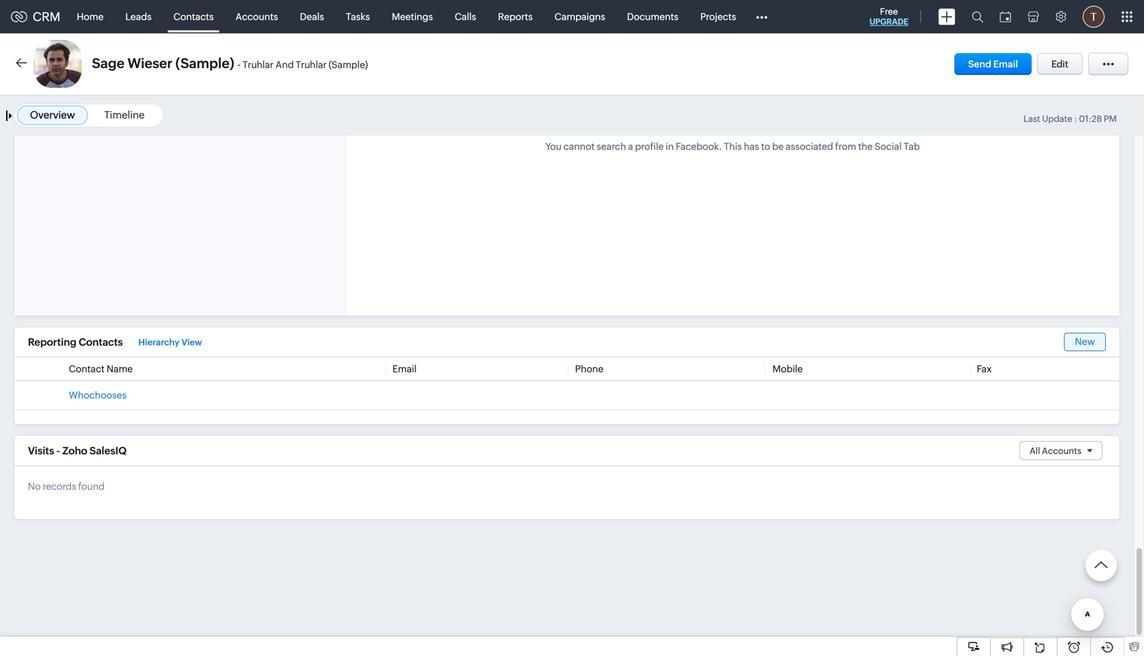 Task type: locate. For each thing, give the bounding box(es) containing it.
a
[[628, 141, 633, 152]]

reporting
[[28, 336, 76, 348]]

meetings
[[392, 11, 433, 22]]

overview link
[[30, 109, 75, 121]]

crm
[[33, 10, 60, 24]]

and
[[276, 59, 294, 70]]

All Accounts field
[[1020, 441, 1103, 460]]

calls
[[455, 11, 476, 22]]

1 horizontal spatial contacts
[[173, 11, 214, 22]]

0 vertical spatial -
[[237, 59, 241, 71]]

salesiq
[[90, 445, 127, 457]]

create menu image
[[939, 9, 956, 25]]

accounts link
[[225, 0, 289, 33]]

1 vertical spatial accounts
[[1042, 446, 1082, 456]]

from
[[836, 141, 857, 152]]

send email button
[[955, 53, 1032, 75]]

send email
[[969, 59, 1018, 69]]

0 horizontal spatial contacts
[[79, 336, 123, 348]]

email
[[994, 59, 1018, 69], [393, 363, 417, 374]]

0 vertical spatial email
[[994, 59, 1018, 69]]

- left and
[[237, 59, 241, 71]]

email link
[[393, 363, 417, 374]]

0 horizontal spatial email
[[393, 363, 417, 374]]

deals
[[300, 11, 324, 22]]

hierarchy view
[[138, 337, 202, 348]]

social
[[875, 141, 902, 152]]

whochooses
[[69, 390, 127, 401]]

timeline link
[[104, 109, 145, 121]]

truhlar right and
[[296, 59, 327, 70]]

campaigns
[[555, 11, 606, 22]]

1 horizontal spatial (sample)
[[329, 59, 368, 70]]

mobile link
[[773, 363, 803, 374]]

associated
[[786, 141, 834, 152]]

tab
[[904, 141, 920, 152]]

zoho
[[62, 445, 87, 457]]

contact
[[69, 363, 105, 374]]

1 horizontal spatial email
[[994, 59, 1018, 69]]

0 horizontal spatial (sample)
[[176, 56, 234, 71]]

1 vertical spatial -
[[56, 445, 60, 457]]

- left zoho
[[56, 445, 60, 457]]

0 vertical spatial contacts
[[173, 11, 214, 22]]

contacts
[[173, 11, 214, 22], [79, 336, 123, 348]]

send
[[969, 59, 992, 69]]

tasks link
[[335, 0, 381, 33]]

accounts
[[236, 11, 278, 22], [1042, 446, 1082, 456]]

reports link
[[487, 0, 544, 33]]

1 horizontal spatial -
[[237, 59, 241, 71]]

you cannot search a profile in facebook . this has to be associated from the social tab
[[546, 141, 920, 152]]

0 horizontal spatial -
[[56, 445, 60, 457]]

contacts up contact name link
[[79, 336, 123, 348]]

1 horizontal spatial accounts
[[1042, 446, 1082, 456]]

accounts right all
[[1042, 446, 1082, 456]]

0 horizontal spatial accounts
[[236, 11, 278, 22]]

2 truhlar from the left
[[296, 59, 327, 70]]

tasks
[[346, 11, 370, 22]]

search
[[597, 141, 626, 152]]

(sample)
[[176, 56, 234, 71], [329, 59, 368, 70]]

crm link
[[11, 10, 60, 24]]

the
[[859, 141, 873, 152]]

found
[[78, 481, 105, 492]]

meetings link
[[381, 0, 444, 33]]

0 horizontal spatial truhlar
[[243, 59, 274, 70]]

contact name link
[[69, 363, 133, 374]]

new
[[1075, 336, 1096, 347]]

-
[[237, 59, 241, 71], [56, 445, 60, 457]]

calls link
[[444, 0, 487, 33]]

edit button
[[1038, 53, 1083, 75]]

truhlar left and
[[243, 59, 274, 70]]

home link
[[66, 0, 115, 33]]

(sample) down contacts link
[[176, 56, 234, 71]]

:
[[1075, 114, 1078, 124]]

1 horizontal spatial truhlar
[[296, 59, 327, 70]]

contacts right leads
[[173, 11, 214, 22]]

documents
[[627, 11, 679, 22]]

(sample) down tasks link
[[329, 59, 368, 70]]

accounts up sage wieser (sample) - truhlar and truhlar (sample)
[[236, 11, 278, 22]]

0 vertical spatial accounts
[[236, 11, 278, 22]]

projects
[[701, 11, 736, 22]]

pm
[[1104, 114, 1117, 124]]

truhlar
[[243, 59, 274, 70], [296, 59, 327, 70]]

leads
[[125, 11, 152, 22]]

- inside sage wieser (sample) - truhlar and truhlar (sample)
[[237, 59, 241, 71]]

no records found
[[28, 481, 105, 492]]



Task type: describe. For each thing, give the bounding box(es) containing it.
search image
[[972, 11, 984, 22]]

records
[[43, 481, 76, 492]]

cannot
[[564, 141, 595, 152]]

contacts link
[[163, 0, 225, 33]]

timeline
[[104, 109, 145, 121]]

hierarchy view link
[[138, 334, 202, 351]]

edit
[[1052, 59, 1069, 69]]

new link
[[1065, 333, 1106, 351]]

no
[[28, 481, 41, 492]]

mobile
[[773, 363, 803, 374]]

be
[[773, 141, 784, 152]]

reporting contacts
[[28, 336, 123, 348]]

this
[[724, 141, 742, 152]]

upgrade
[[870, 17, 909, 26]]

Other Modules field
[[747, 6, 777, 28]]

to
[[762, 141, 771, 152]]

(sample) inside sage wieser (sample) - truhlar and truhlar (sample)
[[329, 59, 368, 70]]

sage wieser (sample) - truhlar and truhlar (sample)
[[92, 56, 368, 71]]

all
[[1030, 446, 1041, 456]]

.
[[719, 141, 722, 152]]

create menu element
[[931, 0, 964, 33]]

fax
[[977, 363, 992, 374]]

has
[[744, 141, 760, 152]]

hierarchy
[[138, 337, 180, 348]]

sage
[[92, 56, 125, 71]]

last update : 01:28 pm
[[1024, 114, 1117, 124]]

leads link
[[115, 0, 163, 33]]

truhlar and truhlar (sample) link
[[243, 59, 368, 71]]

all accounts
[[1030, 446, 1082, 456]]

contact name
[[69, 363, 133, 374]]

1 truhlar from the left
[[243, 59, 274, 70]]

fax link
[[977, 363, 992, 374]]

in
[[666, 141, 674, 152]]

campaigns link
[[544, 0, 616, 33]]

1 vertical spatial email
[[393, 363, 417, 374]]

update
[[1043, 114, 1073, 124]]

overview
[[30, 109, 75, 121]]

name
[[107, 363, 133, 374]]

home
[[77, 11, 104, 22]]

free
[[880, 6, 898, 17]]

last
[[1024, 114, 1041, 124]]

wieser
[[128, 56, 173, 71]]

whochooses link
[[69, 390, 127, 401]]

phone
[[575, 363, 604, 374]]

reports
[[498, 11, 533, 22]]

profile element
[[1075, 0, 1113, 33]]

deals link
[[289, 0, 335, 33]]

01:28
[[1079, 114, 1103, 124]]

email inside button
[[994, 59, 1018, 69]]

calendar image
[[1000, 11, 1012, 22]]

view
[[182, 337, 202, 348]]

phone link
[[575, 363, 604, 374]]

profile image
[[1083, 6, 1105, 28]]

free upgrade
[[870, 6, 909, 26]]

accounts inside field
[[1042, 446, 1082, 456]]

visits - zoho salesiq
[[28, 445, 127, 457]]

search element
[[964, 0, 992, 33]]

projects link
[[690, 0, 747, 33]]

profile
[[635, 141, 664, 152]]

you
[[546, 141, 562, 152]]

logo image
[[11, 11, 27, 22]]

1 vertical spatial contacts
[[79, 336, 123, 348]]

facebook
[[676, 141, 719, 152]]

visits
[[28, 445, 54, 457]]

documents link
[[616, 0, 690, 33]]



